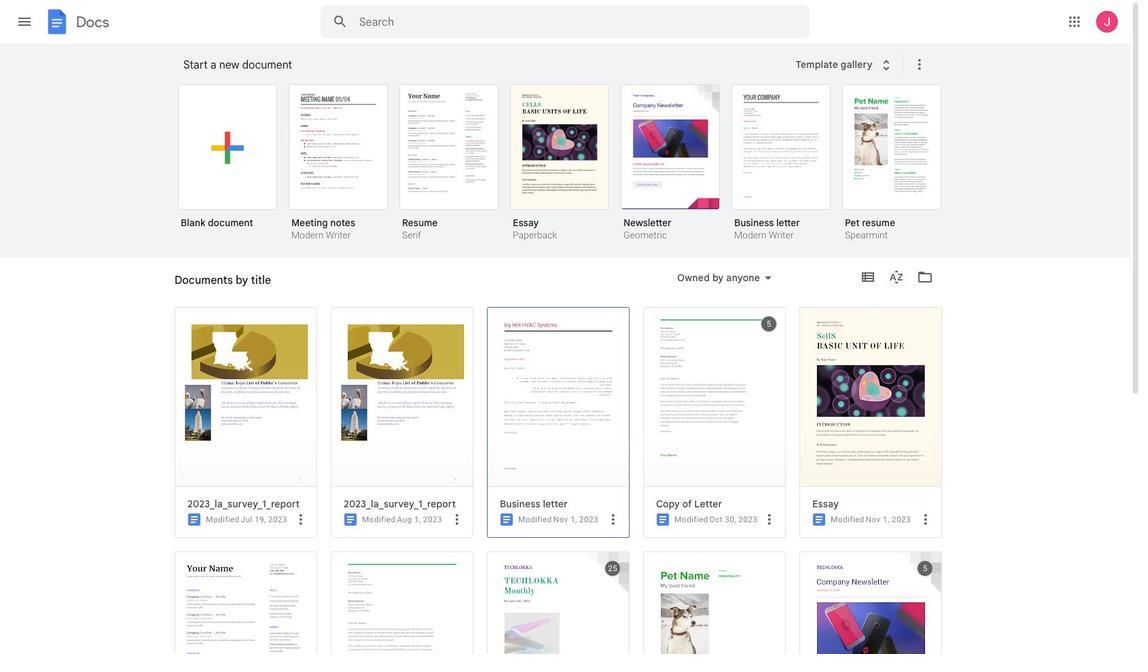 Task type: describe. For each thing, give the bounding box(es) containing it.
Search bar text field
[[360, 16, 776, 29]]

business letter google docs element
[[500, 498, 624, 510]]

last opened by me oct 30, 2023 element
[[710, 515, 758, 525]]

main menu image
[[16, 14, 33, 30]]

more actions. popup button. image for medium icon for essay google docs element
[[918, 511, 934, 528]]

search image
[[327, 8, 354, 35]]

0 vertical spatial list box
[[178, 82, 960, 259]]

last opened by me nov 1, 2023 element for more actions. popup button. icon related to medium icon for essay google docs element
[[866, 515, 911, 525]]

2023_la_survey_1_report google docs element for last opened by me aug 1, 2023 element at bottom
[[344, 498, 468, 510]]

last opened by me aug 1, 2023 element
[[397, 515, 442, 525]]

0 vertical spatial heading
[[183, 43, 787, 87]]

more actions. image
[[909, 56, 928, 73]]

1 vertical spatial list box
[[175, 307, 956, 654]]

medium image for last opened by me oct 30, 2023 element
[[655, 512, 671, 528]]

more actions. popup button. image for copy of letter google docs element
[[762, 511, 778, 528]]

last opened by me nov 1, 2023 element for more actions. popup button. icon associated with medium icon related to business letter google docs element at the bottom
[[554, 515, 599, 525]]

medium image for last opened by me jul 19, 2023 'element'
[[186, 512, 203, 528]]



Task type: locate. For each thing, give the bounding box(es) containing it.
2 medium image from the left
[[811, 512, 828, 528]]

0 horizontal spatial 2023_la_survey_1_report google docs element
[[188, 498, 311, 510]]

medium image down business letter google docs element at the bottom
[[499, 512, 515, 528]]

None search field
[[321, 5, 810, 38]]

more actions. popup button. image
[[293, 511, 309, 528], [606, 511, 622, 528], [918, 511, 934, 528]]

1 horizontal spatial medium image
[[811, 512, 828, 528]]

1 vertical spatial heading
[[175, 258, 271, 302]]

0 horizontal spatial more actions. popup button. image
[[293, 511, 309, 528]]

1 horizontal spatial medium image
[[343, 512, 359, 528]]

2 more actions. popup button. image from the left
[[762, 511, 778, 528]]

1 horizontal spatial last opened by me nov 1, 2023 element
[[866, 515, 911, 525]]

list box
[[178, 82, 960, 259], [175, 307, 956, 654]]

medium image for essay google docs element
[[811, 512, 828, 528]]

more actions. popup button. image down essay google docs element
[[918, 511, 934, 528]]

0 horizontal spatial medium image
[[499, 512, 515, 528]]

1 2023_la_survey_1_report google docs element from the left
[[188, 498, 311, 510]]

more actions. popup button. image for medium icon related to business letter google docs element at the bottom
[[606, 511, 622, 528]]

heading
[[183, 43, 787, 87], [175, 258, 271, 302]]

list view image
[[860, 269, 877, 285]]

0 horizontal spatial last opened by me nov 1, 2023 element
[[554, 515, 599, 525]]

template gallery image
[[879, 57, 895, 73]]

1 medium image from the left
[[186, 512, 203, 528]]

1 more actions. popup button. image from the left
[[293, 511, 309, 528]]

last opened by me nov 1, 2023 element down essay google docs element
[[866, 515, 911, 525]]

1 horizontal spatial more actions. popup button. image
[[762, 511, 778, 528]]

2023_la_survey_1_report google docs element up last opened by me aug 1, 2023 element at bottom
[[344, 498, 468, 510]]

0 horizontal spatial more actions. popup button. image
[[449, 511, 466, 528]]

more actions. popup button. image
[[449, 511, 466, 528], [762, 511, 778, 528]]

more actions. popup button. image down business letter google docs element at the bottom
[[606, 511, 622, 528]]

2 more actions. popup button. image from the left
[[606, 511, 622, 528]]

last opened by me nov 1, 2023 element down business letter google docs element at the bottom
[[554, 515, 599, 525]]

medium image
[[186, 512, 203, 528], [343, 512, 359, 528], [655, 512, 671, 528]]

option
[[178, 84, 277, 239], [289, 84, 388, 243], [400, 84, 499, 243], [510, 84, 610, 243], [621, 84, 720, 243], [732, 84, 831, 243], [843, 84, 942, 243], [175, 307, 317, 538], [331, 307, 474, 538], [487, 307, 630, 538], [644, 307, 786, 538], [800, 307, 943, 538]]

medium image down essay google docs element
[[811, 512, 828, 528]]

2023_la_survey_1_report google docs element up last opened by me jul 19, 2023 'element'
[[188, 498, 311, 510]]

3 medium image from the left
[[655, 512, 671, 528]]

2023_la_survey_1_report google docs element for last opened by me jul 19, 2023 'element'
[[188, 498, 311, 510]]

medium image for last opened by me aug 1, 2023 element at bottom
[[343, 512, 359, 528]]

1 more actions. popup button. image from the left
[[449, 511, 466, 528]]

1 last opened by me nov 1, 2023 element from the left
[[554, 515, 599, 525]]

2 medium image from the left
[[343, 512, 359, 528]]

0 horizontal spatial medium image
[[186, 512, 203, 528]]

2023_la_survey_1_report google docs element
[[188, 498, 311, 510], [344, 498, 468, 510]]

medium image
[[499, 512, 515, 528], [811, 512, 828, 528]]

last opened by me jul 19, 2023 element
[[241, 515, 288, 525]]

2 horizontal spatial more actions. popup button. image
[[918, 511, 934, 528]]

3 more actions. popup button. image from the left
[[918, 511, 934, 528]]

2 last opened by me nov 1, 2023 element from the left
[[866, 515, 911, 525]]

more actions. popup button. image right last opened by me oct 30, 2023 element
[[762, 511, 778, 528]]

1 horizontal spatial 2023_la_survey_1_report google docs element
[[344, 498, 468, 510]]

last opened by me nov 1, 2023 element
[[554, 515, 599, 525], [866, 515, 911, 525]]

more actions. popup button. image for the 2023_la_survey_1_report google docs element for last opened by me aug 1, 2023 element at bottom
[[449, 511, 466, 528]]

more actions. popup button. image right last opened by me jul 19, 2023 'element'
[[293, 511, 309, 528]]

2 2023_la_survey_1_report google docs element from the left
[[344, 498, 468, 510]]

more actions. popup button. image right last opened by me aug 1, 2023 element at bottom
[[449, 511, 466, 528]]

medium image for business letter google docs element at the bottom
[[499, 512, 515, 528]]

1 horizontal spatial more actions. popup button. image
[[606, 511, 622, 528]]

copy of letter google docs element
[[656, 498, 780, 510]]

essay google docs element
[[813, 498, 936, 510]]

1 medium image from the left
[[499, 512, 515, 528]]

2 horizontal spatial medium image
[[655, 512, 671, 528]]



Task type: vqa. For each thing, say whether or not it's contained in the screenshot.
medium icon corresponding to 5th MORE ACTIONS. POPUP BUTTON. icon from the left's last opened by me nov 1, 2023 element
yes



